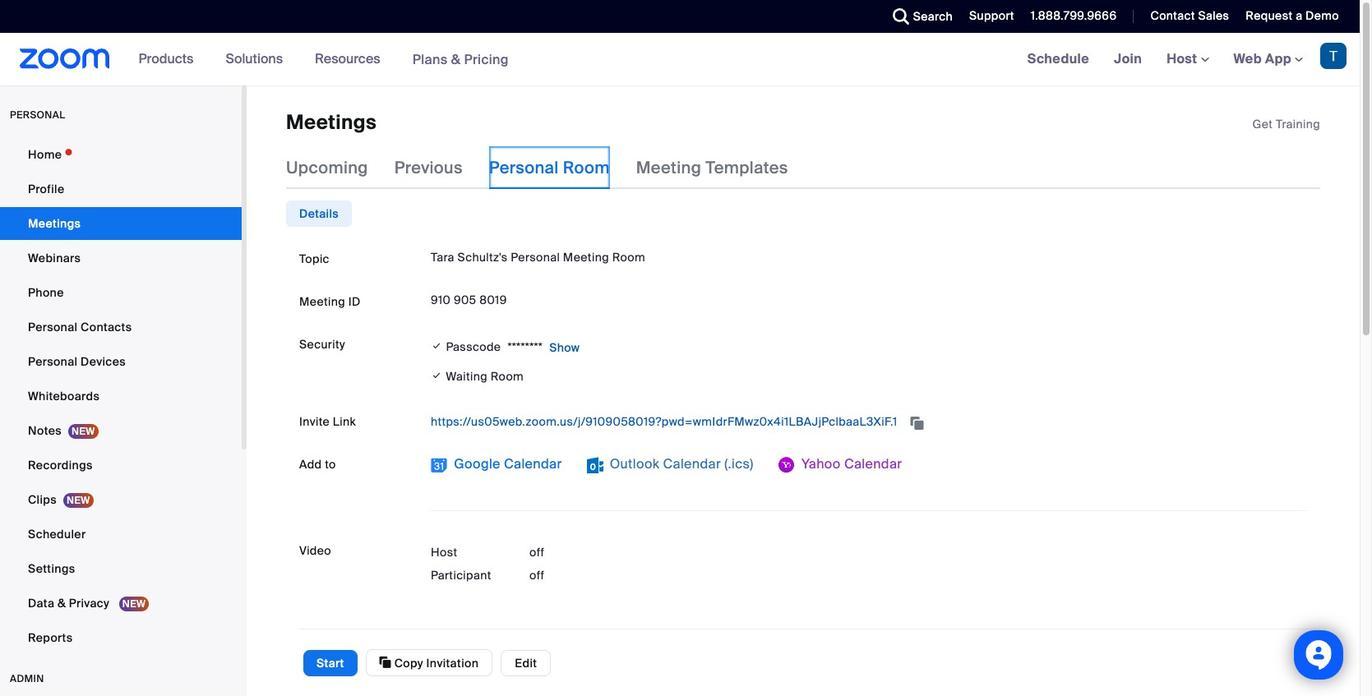 Task type: describe. For each thing, give the bounding box(es) containing it.
request a demo
[[1246, 8, 1339, 23]]

reports link
[[0, 622, 242, 654]]

search button
[[880, 0, 957, 33]]

previous
[[395, 157, 463, 179]]

plans
[[412, 51, 448, 68]]

security
[[299, 337, 345, 352]]

profile link
[[0, 173, 242, 206]]

recordings
[[28, 458, 93, 473]]

copy invitation
[[391, 656, 479, 671]]

solutions button
[[226, 33, 290, 86]]

join link
[[1102, 33, 1154, 86]]

copy
[[394, 656, 423, 671]]

yahoo calendar link
[[778, 452, 902, 478]]

data
[[28, 596, 54, 611]]

notes
[[28, 423, 62, 438]]

910
[[431, 293, 451, 308]]

a
[[1296, 8, 1303, 23]]

video
[[299, 544, 331, 559]]

whiteboards link
[[0, 380, 242, 413]]

calendar for outlook
[[663, 456, 721, 473]]

google calendar link
[[431, 452, 562, 478]]

host element for host
[[529, 545, 628, 561]]

start
[[317, 656, 344, 671]]

meeting templates
[[636, 157, 788, 179]]

data & privacy
[[28, 596, 112, 611]]

910 905 8019
[[431, 293, 507, 308]]

meetings inside meetings 'link'
[[28, 216, 81, 231]]

personal for personal devices
[[28, 354, 78, 369]]

personal devices
[[28, 354, 126, 369]]

add
[[299, 457, 322, 472]]

host button
[[1167, 50, 1209, 67]]

copy invitation button
[[365, 650, 493, 677]]

& for privacy
[[57, 596, 66, 611]]

request
[[1246, 8, 1293, 23]]

settings
[[28, 562, 75, 576]]

passcode
[[446, 340, 501, 354]]

905
[[454, 293, 476, 308]]

personal menu menu
[[0, 138, 242, 656]]

calendar for yahoo
[[844, 456, 902, 473]]

templates
[[706, 157, 788, 179]]

btn image for google calendar
[[431, 457, 447, 474]]

demo
[[1306, 8, 1339, 23]]

phone link
[[0, 276, 242, 309]]

host inside meetings navigation
[[1167, 50, 1201, 67]]

tara
[[431, 250, 455, 265]]

personal inside the topic element
[[511, 250, 560, 265]]

outlook
[[610, 456, 660, 473]]

privacy
[[69, 596, 109, 611]]

schedule
[[1027, 50, 1089, 67]]

show button
[[543, 335, 580, 361]]

get training link
[[1253, 117, 1320, 132]]

personal
[[10, 109, 65, 122]]

edit button
[[501, 650, 551, 676]]

personal contacts
[[28, 320, 132, 335]]

profile picture image
[[1320, 43, 1347, 69]]

get
[[1253, 117, 1273, 132]]

outlook calendar (.ics) link
[[587, 452, 754, 478]]

contact
[[1151, 8, 1195, 23]]

meeting inside the topic element
[[563, 250, 609, 265]]

whiteboards
[[28, 389, 100, 404]]

support
[[969, 8, 1014, 23]]

schedule link
[[1015, 33, 1102, 86]]

1 horizontal spatial meetings
[[286, 109, 377, 135]]

products
[[139, 50, 194, 67]]

start button
[[303, 650, 357, 676]]

google calendar
[[451, 456, 562, 473]]

personal for personal contacts
[[28, 320, 78, 335]]

calendar for google
[[504, 456, 562, 473]]

topic element
[[431, 246, 1307, 270]]

add to element
[[431, 452, 1307, 494]]

********
[[508, 340, 543, 354]]

invite link
[[299, 415, 356, 430]]

copy url image
[[909, 417, 925, 429]]

join
[[1114, 50, 1142, 67]]

webinars link
[[0, 242, 242, 275]]

host element for participant
[[529, 568, 628, 584]]

clips link
[[0, 483, 242, 516]]

https://us05web.zoom.us/j/9109058019?pwd=wmidrfmwz0x4i1lbajjpclbaal3xif.1
[[431, 415, 901, 430]]

plans & pricing
[[412, 51, 509, 68]]

profile
[[28, 182, 65, 197]]

home
[[28, 147, 62, 162]]

web app
[[1234, 50, 1292, 67]]

pricing
[[464, 51, 509, 68]]

meeting id
[[299, 295, 361, 309]]

scheduler link
[[0, 518, 242, 551]]

devices
[[81, 354, 126, 369]]



Task type: locate. For each thing, give the bounding box(es) containing it.
host element
[[529, 545, 628, 561], [529, 568, 628, 584]]

sales
[[1198, 8, 1229, 23]]

1 horizontal spatial btn image
[[587, 457, 603, 474]]

1 btn image from the left
[[431, 457, 447, 474]]

personal inside the tabs of meeting tab list
[[489, 157, 559, 179]]

tabs of meeting tab list
[[286, 147, 815, 189]]

1.888.799.9666
[[1031, 8, 1117, 23]]

btn image left google
[[431, 457, 447, 474]]

room for personal room
[[563, 157, 610, 179]]

(.ics)
[[725, 456, 754, 473]]

host
[[1167, 50, 1201, 67], [431, 545, 458, 560]]

1 vertical spatial host
[[431, 545, 458, 560]]

invitation
[[426, 656, 479, 671]]

copy image
[[379, 655, 391, 670]]

meetings up upcoming
[[286, 109, 377, 135]]

room inside the tabs of meeting tab list
[[563, 157, 610, 179]]

2 calendar from the left
[[663, 456, 721, 473]]

checked image left waiting
[[431, 368, 443, 385]]

details
[[299, 207, 339, 221]]

&
[[451, 51, 461, 68], [57, 596, 66, 611]]

0 horizontal spatial room
[[491, 369, 524, 384]]

room for waiting room
[[491, 369, 524, 384]]

calendar left (.ics)
[[663, 456, 721, 473]]

1 vertical spatial meeting
[[563, 250, 609, 265]]

2 off from the top
[[529, 568, 545, 583]]

0 vertical spatial checked image
[[431, 338, 443, 354]]

1.888.799.9666 button
[[1019, 0, 1121, 33], [1031, 8, 1117, 23]]

web app button
[[1234, 50, 1303, 67]]

meetings up the webinars at left
[[28, 216, 81, 231]]

1 horizontal spatial &
[[451, 51, 461, 68]]

3 calendar from the left
[[844, 456, 902, 473]]

host down contact sales
[[1167, 50, 1201, 67]]

add to
[[299, 457, 336, 472]]

1 off from the top
[[529, 545, 545, 560]]

notes link
[[0, 414, 242, 447]]

& inside product information navigation
[[451, 51, 461, 68]]

support link
[[957, 0, 1019, 33], [969, 8, 1014, 23]]

contact sales
[[1151, 8, 1229, 23]]

& right data
[[57, 596, 66, 611]]

get training
[[1253, 117, 1320, 132]]

personal for personal room
[[489, 157, 559, 179]]

checked image
[[431, 338, 443, 354], [431, 368, 443, 385]]

1 calendar from the left
[[504, 456, 562, 473]]

clips
[[28, 492, 57, 507]]

0 horizontal spatial meetings
[[28, 216, 81, 231]]

personal devices link
[[0, 345, 242, 378]]

btn image
[[431, 457, 447, 474], [587, 457, 603, 474]]

details tab
[[286, 201, 352, 227]]

calendar
[[504, 456, 562, 473], [663, 456, 721, 473], [844, 456, 902, 473]]

yahoo
[[802, 456, 841, 473]]

training
[[1276, 117, 1320, 132]]

web
[[1234, 50, 1262, 67]]

off for host
[[529, 545, 545, 560]]

& right plans
[[451, 51, 461, 68]]

meeting inside the tabs of meeting tab list
[[636, 157, 701, 179]]

search
[[913, 9, 953, 24]]

details tab list
[[286, 201, 352, 227]]

& for pricing
[[451, 51, 461, 68]]

meetings link
[[0, 207, 242, 240]]

products button
[[139, 33, 201, 86]]

id
[[348, 295, 361, 309]]

home link
[[0, 138, 242, 171]]

https://us05web.zoom.us/j/9109058019?pwd=wmidrfmwz0x4i1lbajjpclbaal3xif.1 application
[[431, 409, 1307, 435]]

calendar right google
[[504, 456, 562, 473]]

1 horizontal spatial host
[[1167, 50, 1201, 67]]

contact sales link
[[1138, 0, 1234, 33], [1151, 8, 1229, 23]]

0 horizontal spatial calendar
[[504, 456, 562, 473]]

1 horizontal spatial meeting
[[563, 250, 609, 265]]

btn image left outlook
[[587, 457, 603, 474]]

off
[[529, 545, 545, 560], [529, 568, 545, 583]]

2 vertical spatial room
[[491, 369, 524, 384]]

0 vertical spatial meeting
[[636, 157, 701, 179]]

admin
[[10, 673, 44, 686]]

btn image inside outlook calendar (.ics) link
[[587, 457, 603, 474]]

2 horizontal spatial meeting
[[636, 157, 701, 179]]

2 horizontal spatial room
[[612, 250, 645, 265]]

8019
[[480, 293, 507, 308]]

meeting for meeting templates
[[636, 157, 701, 179]]

off for participant
[[529, 568, 545, 583]]

2 btn image from the left
[[587, 457, 603, 474]]

reports
[[28, 631, 73, 645]]

meetings
[[286, 109, 377, 135], [28, 216, 81, 231]]

show
[[549, 341, 580, 356]]

1 horizontal spatial room
[[563, 157, 610, 179]]

1 vertical spatial room
[[612, 250, 645, 265]]

tara schultz's personal meeting room
[[431, 250, 645, 265]]

2 horizontal spatial calendar
[[844, 456, 902, 473]]

0 vertical spatial off
[[529, 545, 545, 560]]

btn image inside google calendar link
[[431, 457, 447, 474]]

2 checked image from the top
[[431, 368, 443, 385]]

btn image
[[778, 457, 795, 474]]

host up participant
[[431, 545, 458, 560]]

outlook calendar (.ics)
[[606, 456, 754, 473]]

https://us05web.zoom.us/j/9109058019?pwd=wmidrfmwz0x4i1lbajjpclbaal3xif.1 link
[[431, 415, 901, 430]]

meeting
[[636, 157, 701, 179], [563, 250, 609, 265], [299, 295, 345, 309]]

2 host element from the top
[[529, 568, 628, 584]]

contacts
[[81, 320, 132, 335]]

waiting
[[446, 369, 488, 384]]

& inside personal menu "menu"
[[57, 596, 66, 611]]

1 vertical spatial off
[[529, 568, 545, 583]]

passcode ******** show
[[446, 340, 580, 356]]

schultz's
[[458, 250, 508, 265]]

webinars
[[28, 251, 81, 266]]

0 horizontal spatial &
[[57, 596, 66, 611]]

meetings navigation
[[1015, 33, 1360, 86]]

zoom logo image
[[20, 49, 110, 69]]

yahoo calendar
[[798, 456, 902, 473]]

resources button
[[315, 33, 388, 86]]

0 horizontal spatial host
[[431, 545, 458, 560]]

app
[[1265, 50, 1292, 67]]

solutions
[[226, 50, 283, 67]]

request a demo link
[[1234, 0, 1360, 33], [1246, 8, 1339, 23]]

2 vertical spatial meeting
[[299, 295, 345, 309]]

link
[[333, 415, 356, 430]]

google
[[454, 456, 501, 473]]

edit
[[515, 656, 537, 671]]

0 horizontal spatial btn image
[[431, 457, 447, 474]]

1 host element from the top
[[529, 545, 628, 561]]

data & privacy link
[[0, 587, 242, 620]]

1 vertical spatial meetings
[[28, 216, 81, 231]]

0 vertical spatial &
[[451, 51, 461, 68]]

checked image left passcode
[[431, 338, 443, 354]]

1 vertical spatial &
[[57, 596, 66, 611]]

product information navigation
[[126, 33, 521, 86]]

meeting for meeting id
[[299, 295, 345, 309]]

banner
[[0, 33, 1360, 86]]

waiting room
[[443, 369, 524, 384]]

scheduler
[[28, 527, 86, 542]]

banner containing products
[[0, 33, 1360, 86]]

invite
[[299, 415, 330, 430]]

1 checked image from the top
[[431, 338, 443, 354]]

0 vertical spatial host
[[1167, 50, 1201, 67]]

1 horizontal spatial calendar
[[663, 456, 721, 473]]

0 vertical spatial room
[[563, 157, 610, 179]]

calendar down https://us05web.zoom.us/j/9109058019?pwd=wmidrfmwz0x4i1lbajjpclbaal3xif.1 application
[[844, 456, 902, 473]]

personal inside 'link'
[[28, 354, 78, 369]]

1 vertical spatial checked image
[[431, 368, 443, 385]]

personal inside "link"
[[28, 320, 78, 335]]

upcoming
[[286, 157, 368, 179]]

btn image for outlook calendar (.ics)
[[587, 457, 603, 474]]

room inside the topic element
[[612, 250, 645, 265]]

1 vertical spatial host element
[[529, 568, 628, 584]]

personal room
[[489, 157, 610, 179]]

0 vertical spatial host element
[[529, 545, 628, 561]]

0 horizontal spatial meeting
[[299, 295, 345, 309]]

to
[[325, 457, 336, 472]]

0 vertical spatial meetings
[[286, 109, 377, 135]]



Task type: vqa. For each thing, say whether or not it's contained in the screenshot.
dialog
no



